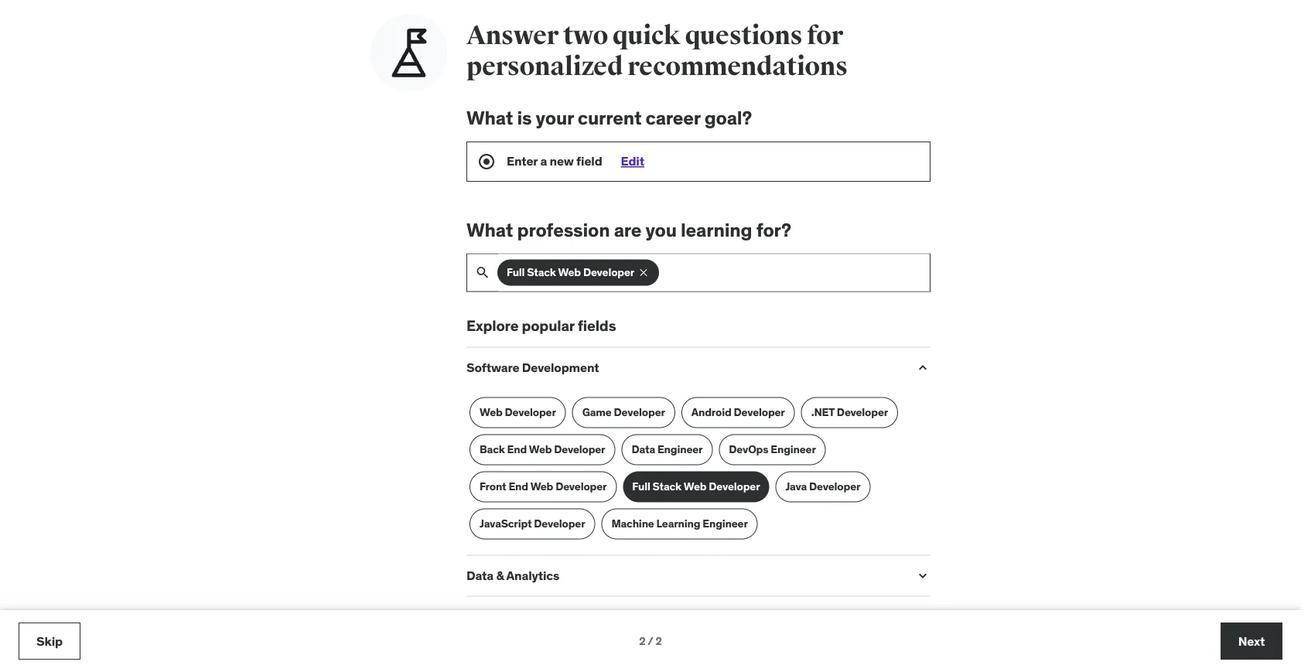 Task type: locate. For each thing, give the bounding box(es) containing it.
engineer down android
[[657, 443, 703, 457]]

java developer button
[[775, 472, 870, 503]]

web down the profession
[[558, 266, 581, 280]]

1 vertical spatial what
[[466, 218, 513, 242]]

full stack web developer down the profession
[[507, 266, 634, 280]]

web down back end web developer button at the bottom left of page
[[530, 480, 553, 494]]

2 2 from the left
[[656, 634, 662, 648]]

enter
[[507, 153, 538, 169]]

full
[[507, 266, 525, 280], [632, 480, 650, 494]]

full up machine
[[632, 480, 650, 494]]

data inside button
[[632, 443, 655, 457]]

web up back
[[480, 406, 503, 420]]

end inside back end web developer button
[[507, 443, 527, 457]]

explore popular fields
[[466, 316, 616, 335]]

web up the machine learning engineer
[[684, 480, 707, 494]]

back end web developer
[[480, 443, 605, 457]]

1 2 from the left
[[639, 634, 645, 648]]

2 right /
[[656, 634, 662, 648]]

game developer button
[[572, 398, 675, 428]]

end right front
[[509, 480, 528, 494]]

what for what is your current career goal?
[[466, 106, 513, 130]]

front end web developer button
[[470, 472, 617, 503]]

software development button
[[466, 360, 903, 375]]

stack
[[527, 266, 556, 280], [653, 480, 682, 494]]

career
[[646, 106, 701, 130]]

current
[[578, 106, 642, 130]]

data left &
[[466, 568, 494, 584]]

web developer
[[480, 406, 556, 420]]

Find a profession text field
[[498, 255, 930, 292]]

developer
[[583, 266, 634, 280], [505, 406, 556, 420], [614, 406, 665, 420], [734, 406, 785, 420], [837, 406, 888, 420], [554, 443, 605, 457], [556, 480, 607, 494], [709, 480, 760, 494], [809, 480, 860, 494], [534, 517, 585, 531]]

fields
[[578, 316, 616, 335]]

skip link
[[19, 623, 80, 660]]

1 what from the top
[[466, 106, 513, 130]]

data down game developer button at the bottom of the page
[[632, 443, 655, 457]]

1 vertical spatial stack
[[653, 480, 682, 494]]

data engineer button
[[622, 435, 713, 466]]

learning
[[681, 218, 752, 242]]

1 vertical spatial full
[[632, 480, 650, 494]]

0 vertical spatial stack
[[527, 266, 556, 280]]

game developer
[[582, 406, 665, 420]]

0 vertical spatial end
[[507, 443, 527, 457]]

end inside front end web developer button
[[509, 480, 528, 494]]

for?
[[756, 218, 791, 242]]

two
[[563, 20, 608, 52]]

1 horizontal spatial 2
[[656, 634, 662, 648]]

java developer
[[786, 480, 860, 494]]

small image
[[915, 360, 931, 376], [915, 610, 931, 625]]

full stack web developer up the machine learning engineer
[[632, 480, 760, 494]]

2 what from the top
[[466, 218, 513, 242]]

0 vertical spatial full stack web developer
[[507, 266, 634, 280]]

data & analytics
[[466, 568, 559, 584]]

stack down data engineer button
[[653, 480, 682, 494]]

small image for information technology
[[915, 610, 931, 625]]

end
[[507, 443, 527, 457], [509, 480, 528, 494]]

engineer for devops engineer
[[771, 443, 816, 457]]

end for back
[[507, 443, 527, 457]]

stack down the profession
[[527, 266, 556, 280]]

machine learning engineer
[[612, 517, 748, 531]]

1 vertical spatial end
[[509, 480, 528, 494]]

full stack web developer
[[507, 266, 634, 280], [632, 480, 760, 494]]

technology
[[537, 609, 603, 625]]

0 horizontal spatial data
[[466, 568, 494, 584]]

0 horizontal spatial full
[[507, 266, 525, 280]]

full stack web developer button
[[497, 260, 659, 286], [623, 472, 769, 503]]

developer down front end web developer button
[[534, 517, 585, 531]]

1 horizontal spatial full
[[632, 480, 650, 494]]

developer right game
[[614, 406, 665, 420]]

2
[[639, 634, 645, 648], [656, 634, 662, 648]]

1 vertical spatial full stack web developer
[[632, 480, 760, 494]]

developer right java
[[809, 480, 860, 494]]

.net
[[811, 406, 835, 420]]

explore
[[466, 316, 519, 335]]

1 vertical spatial small image
[[915, 610, 931, 625]]

edit
[[621, 153, 644, 169]]

deselect image
[[638, 267, 650, 279]]

what
[[466, 106, 513, 130], [466, 218, 513, 242]]

full right submit search icon
[[507, 266, 525, 280]]

web inside front end web developer button
[[530, 480, 553, 494]]

engineer
[[657, 443, 703, 457], [771, 443, 816, 457], [703, 517, 748, 531]]

what left is
[[466, 106, 513, 130]]

java
[[786, 480, 807, 494]]

end right back
[[507, 443, 527, 457]]

developer left deselect icon
[[583, 266, 634, 280]]

engineer up java
[[771, 443, 816, 457]]

goal?
[[704, 106, 752, 130]]

0 vertical spatial small image
[[915, 360, 931, 376]]

full stack web developer button down the profession
[[497, 260, 659, 286]]

stack for top full stack web developer button
[[527, 266, 556, 280]]

recommendations
[[628, 51, 848, 83]]

web developer button
[[470, 398, 566, 428]]

0 vertical spatial full
[[507, 266, 525, 280]]

development
[[522, 360, 599, 375]]

/
[[648, 634, 653, 648]]

web up front end web developer
[[529, 443, 552, 457]]

developer up back end web developer
[[505, 406, 556, 420]]

2 left /
[[639, 634, 645, 648]]

javascript
[[480, 517, 532, 531]]

engineer right learning
[[703, 517, 748, 531]]

1 horizontal spatial data
[[632, 443, 655, 457]]

web
[[558, 266, 581, 280], [480, 406, 503, 420], [529, 443, 552, 457], [530, 480, 553, 494], [684, 480, 707, 494]]

javascript developer button
[[470, 509, 595, 540]]

full for bottommost full stack web developer button
[[632, 480, 650, 494]]

data
[[632, 443, 655, 457], [466, 568, 494, 584]]

1 small image from the top
[[915, 360, 931, 376]]

developer down devops
[[709, 480, 760, 494]]

1 horizontal spatial stack
[[653, 480, 682, 494]]

0 vertical spatial data
[[632, 443, 655, 457]]

what up submit search icon
[[466, 218, 513, 242]]

full stack web developer for top full stack web developer button
[[507, 266, 634, 280]]

1 vertical spatial data
[[466, 568, 494, 584]]

questions
[[685, 20, 802, 52]]

full stack web developer for bottommost full stack web developer button
[[632, 480, 760, 494]]

2 small image from the top
[[915, 610, 931, 625]]

android
[[691, 406, 731, 420]]

software development
[[466, 360, 599, 375]]

full stack web developer button up the machine learning engineer
[[623, 472, 769, 503]]

skip
[[36, 633, 63, 649]]

what is your current career goal?
[[466, 106, 752, 130]]

0 horizontal spatial stack
[[527, 266, 556, 280]]

0 vertical spatial what
[[466, 106, 513, 130]]

0 horizontal spatial 2
[[639, 634, 645, 648]]



Task type: vqa. For each thing, say whether or not it's contained in the screenshot.
resume,
no



Task type: describe. For each thing, give the bounding box(es) containing it.
information
[[466, 609, 534, 625]]

are
[[614, 218, 642, 242]]

developer inside button
[[505, 406, 556, 420]]

devops engineer button
[[719, 435, 826, 466]]

what profession are you learning for?
[[466, 218, 791, 242]]

end for front
[[509, 480, 528, 494]]

back
[[480, 443, 505, 457]]

enter a new field
[[507, 153, 602, 169]]

small image
[[915, 569, 931, 584]]

devops engineer
[[729, 443, 816, 457]]

is
[[517, 106, 532, 130]]

0 vertical spatial full stack web developer button
[[497, 260, 659, 286]]

full for top full stack web developer button
[[507, 266, 525, 280]]

data & analytics button
[[466, 568, 903, 584]]

popular
[[522, 316, 575, 335]]

learning
[[656, 517, 700, 531]]

data for data & analytics
[[466, 568, 494, 584]]

&
[[496, 568, 504, 584]]

field
[[576, 153, 602, 169]]

profession
[[517, 218, 610, 242]]

developer inside 'button'
[[534, 517, 585, 531]]

game
[[582, 406, 612, 420]]

developer down back end web developer button at the bottom left of page
[[556, 480, 607, 494]]

javascript developer
[[480, 517, 585, 531]]

1 vertical spatial full stack web developer button
[[623, 472, 769, 503]]

answer two quick questions for personalized recommendations
[[466, 20, 848, 83]]

software
[[466, 360, 519, 375]]

android developer
[[691, 406, 785, 420]]

front
[[480, 480, 506, 494]]

machine
[[612, 517, 654, 531]]

personalized
[[466, 51, 623, 83]]

new
[[550, 153, 574, 169]]

web inside web developer button
[[480, 406, 503, 420]]

a
[[540, 153, 547, 169]]

.net developer button
[[801, 398, 898, 428]]

developer up devops
[[734, 406, 785, 420]]

next button
[[1221, 623, 1283, 660]]

information technology button
[[466, 609, 903, 625]]

engineer for data engineer
[[657, 443, 703, 457]]

data engineer
[[632, 443, 703, 457]]

stack for bottommost full stack web developer button
[[653, 480, 682, 494]]

android developer button
[[681, 398, 795, 428]]

back end web developer button
[[470, 435, 615, 466]]

developer down game
[[554, 443, 605, 457]]

what for what profession are you learning for?
[[466, 218, 513, 242]]

quick
[[613, 20, 680, 52]]

analytics
[[506, 568, 559, 584]]

machine learning engineer button
[[601, 509, 758, 540]]

next
[[1238, 633, 1265, 649]]

submit search image
[[475, 265, 490, 281]]

for
[[807, 20, 843, 52]]

edit button
[[621, 153, 644, 169]]

your
[[536, 106, 574, 130]]

devops
[[729, 443, 768, 457]]

you
[[646, 218, 677, 242]]

web inside back end web developer button
[[529, 443, 552, 457]]

developer right .net
[[837, 406, 888, 420]]

2 / 2
[[639, 634, 662, 648]]

data for data engineer
[[632, 443, 655, 457]]

answer
[[466, 20, 559, 52]]

.net developer
[[811, 406, 888, 420]]

information technology
[[466, 609, 603, 625]]

front end web developer
[[480, 480, 607, 494]]

small image for software development
[[915, 360, 931, 376]]



